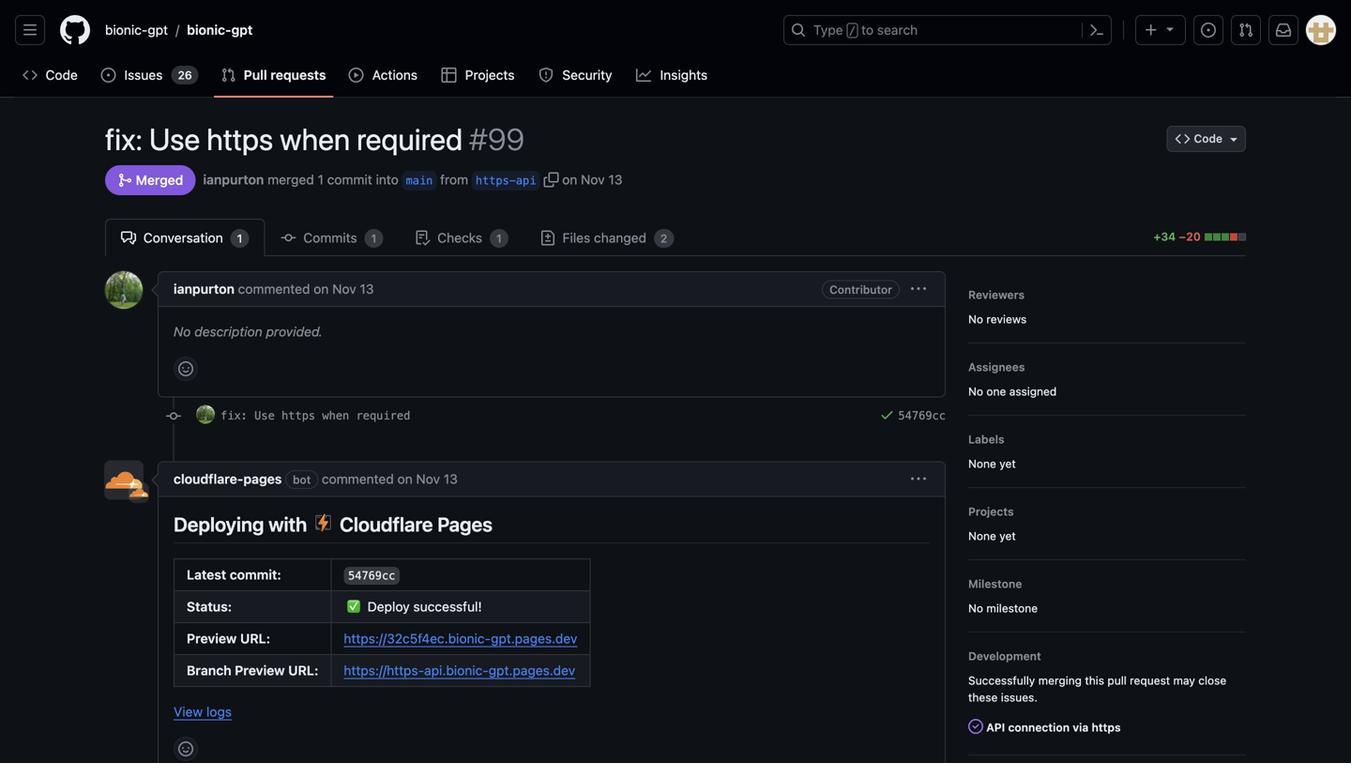 Task type: locate. For each thing, give the bounding box(es) containing it.
13
[[609, 172, 623, 187], [360, 281, 374, 297], [444, 471, 458, 487]]

projects right "table" image
[[465, 67, 515, 83]]

cloudflare-
[[174, 471, 244, 487]]

none yet for labels
[[969, 457, 1017, 470]]

reviews
[[987, 313, 1027, 326]]

fix: up git merge icon
[[105, 121, 143, 157]]

0 vertical spatial url:
[[240, 631, 271, 646]]

commented up provided.
[[238, 281, 310, 297]]

git commit image left @ianpurton icon
[[166, 409, 181, 424]]

issues
[[124, 67, 163, 83]]

add or remove reactions image
[[178, 742, 193, 757]]

0 vertical spatial yet
[[1000, 457, 1017, 470]]

1 horizontal spatial /
[[849, 24, 856, 38]]

0 vertical spatial add or remove reactions element
[[174, 357, 198, 381]]

1 horizontal spatial url:
[[288, 663, 319, 678]]

select projects element
[[969, 503, 1247, 545]]

none yet inside select projects element
[[969, 530, 1017, 543]]

url: left https://https-
[[288, 663, 319, 678]]

code right code icon
[[1195, 132, 1223, 145]]

triangle down image
[[1163, 21, 1178, 36], [1227, 131, 1242, 146]]

code image
[[23, 68, 38, 83]]

1 horizontal spatial cloudflare pages image
[[316, 514, 331, 532]]

2 vertical spatial nov
[[416, 471, 440, 487]]

git commit image left the commits
[[281, 230, 296, 246]]

1 horizontal spatial commented
[[322, 471, 394, 487]]

this
[[1086, 674, 1105, 687]]

show options image
[[912, 282, 927, 297], [912, 472, 927, 487]]

git pull request image for "issue opened" icon to the right
[[1239, 23, 1254, 38]]

status:
[[187, 599, 232, 615]]

play image
[[349, 68, 364, 83]]

1 vertical spatial nov
[[333, 281, 357, 297]]

nov right copy image
[[581, 172, 605, 187]]

https up bot
[[282, 409, 316, 422]]

13 up pages
[[444, 471, 458, 487]]

git pull request image left notifications image
[[1239, 23, 1254, 38]]

nov down the commits
[[333, 281, 357, 297]]

pages
[[244, 471, 282, 487]]

merging
[[1039, 674, 1082, 687]]

on up provided.
[[314, 281, 329, 297]]

on nov 13 link up cloudflare pages
[[398, 471, 458, 487]]

homepage image
[[60, 15, 90, 45]]

1 vertical spatial 54769cc
[[348, 569, 396, 583]]

2 horizontal spatial 13
[[609, 172, 623, 187]]

preview down preview url:
[[235, 663, 285, 678]]

preview down status: in the bottom of the page
[[187, 631, 237, 646]]

1 vertical spatial on
[[314, 281, 329, 297]]

ianpurton link left the merged
[[203, 170, 264, 189]]

required for fix: use https when required #99
[[357, 121, 463, 157]]

cloudflare-pages
[[174, 471, 282, 487]]

none inside select projects element
[[969, 530, 997, 543]]

when for fix: use https when required
[[322, 409, 350, 422]]

1 horizontal spatial git commit image
[[281, 230, 296, 246]]

0 horizontal spatial use
[[149, 121, 200, 157]]

provided.
[[266, 324, 323, 339]]

1 gpt from the left
[[148, 22, 168, 38]]

file diff image
[[541, 230, 556, 246]]

0 vertical spatial ianpurton link
[[203, 170, 264, 189]]

0 vertical spatial none yet
[[969, 457, 1017, 470]]

0 vertical spatial issue opened image
[[1202, 23, 1217, 38]]

on nov 13 link down the commits
[[314, 281, 374, 297]]

1 left commit
[[318, 172, 324, 187]]

add or remove reactions image
[[178, 361, 193, 376]]

none yet for projects
[[969, 530, 1017, 543]]

1 vertical spatial code
[[1195, 132, 1223, 145]]

1 yet from the top
[[1000, 457, 1017, 470]]

gpt up the issues
[[148, 22, 168, 38]]

ianpurton image
[[105, 271, 143, 309]]

add or remove reactions element up @ianpurton icon
[[174, 357, 198, 381]]

cloudflare pages image
[[130, 484, 148, 502], [316, 514, 331, 532]]

code right code image
[[46, 67, 78, 83]]

1 horizontal spatial fix:
[[221, 409, 248, 422]]

no inside select assignees element
[[969, 385, 984, 398]]

1 horizontal spatial https
[[282, 409, 316, 422]]

fix: use https when required #99
[[105, 121, 525, 157]]

pull
[[1108, 674, 1127, 687]]

/ left to at the right of page
[[849, 24, 856, 38]]

1 vertical spatial show options image
[[912, 472, 927, 487]]

gpt
[[148, 22, 168, 38], [231, 22, 253, 38]]

1 for conversation
[[237, 232, 243, 245]]

1 vertical spatial commented
[[322, 471, 394, 487]]

no inside 'select reviewers' "element"
[[969, 313, 984, 326]]

bionic-gpt / bionic-gpt
[[105, 22, 253, 38]]

2 horizontal spatial nov
[[581, 172, 605, 187]]

issue opened image
[[1202, 23, 1217, 38], [101, 68, 116, 83]]

0 horizontal spatial projects
[[465, 67, 515, 83]]

ianpurton link
[[203, 170, 264, 189], [174, 281, 235, 297]]

checks
[[434, 230, 486, 246]]

none yet down the 'labels'
[[969, 457, 1017, 470]]

1 vertical spatial 13
[[360, 281, 374, 297]]

0 vertical spatial 13
[[609, 172, 623, 187]]

54769cc right 1 / 1 checks ok image
[[899, 409, 946, 422]]

use right @ianpurton icon
[[255, 409, 275, 422]]

select assignees element
[[969, 359, 1247, 400]]

2 horizontal spatial on
[[563, 172, 578, 187]]

no for no reviews
[[969, 313, 984, 326]]

required up main
[[357, 121, 463, 157]]

1 vertical spatial when
[[322, 409, 350, 422]]

on nov 13 link
[[314, 281, 374, 297], [398, 471, 458, 487]]

2 none yet from the top
[[969, 530, 1017, 543]]

1 horizontal spatial on nov 13 link
[[398, 471, 458, 487]]

git merge image
[[117, 173, 132, 188]]

0 vertical spatial show options image
[[912, 282, 927, 297]]

no down milestone
[[969, 602, 984, 615]]

1 vertical spatial git pull request image
[[221, 68, 236, 83]]

1 horizontal spatial use
[[255, 409, 275, 422]]

url:
[[240, 631, 271, 646], [288, 663, 319, 678]]

2 none from the top
[[969, 530, 997, 543]]

no left one
[[969, 385, 984, 398]]

url: up the branch preview url:
[[240, 631, 271, 646]]

1 vertical spatial none
[[969, 530, 997, 543]]

on up cloudflare pages
[[398, 471, 413, 487]]

reviewers
[[969, 288, 1025, 301]]

https for fix: use https when required
[[282, 409, 316, 422]]

2 add or remove reactions element from the top
[[174, 737, 198, 761]]

yet up milestone
[[1000, 530, 1017, 543]]

0 vertical spatial required
[[357, 121, 463, 157]]

show options image down 54769cc link
[[912, 472, 927, 487]]

1 right conversation
[[237, 232, 243, 245]]

0 horizontal spatial /
[[176, 22, 179, 38]]

add or remove reactions element down view
[[174, 737, 198, 761]]

gpt.pages.dev down https://32c5f4ec.bionic-gpt.pages.dev
[[489, 663, 576, 678]]

2
[[661, 232, 668, 245]]

0 horizontal spatial url:
[[240, 631, 271, 646]]

0 vertical spatial fix:
[[105, 121, 143, 157]]

0 horizontal spatial git commit image
[[166, 409, 181, 424]]

closed issue image
[[969, 719, 984, 734]]

0 vertical spatial cloudflare pages image
[[130, 484, 148, 502]]

1 vertical spatial use
[[255, 409, 275, 422]]

show options image right the contributor
[[912, 282, 927, 297]]

0 horizontal spatial nov
[[333, 281, 357, 297]]

git pull request image left pull
[[221, 68, 236, 83]]

2 vertical spatial on
[[398, 471, 413, 487]]

main
[[406, 174, 433, 187]]

description
[[195, 324, 263, 339]]

https://https-api.bionic-gpt.pages.dev
[[344, 663, 576, 678]]

triangle down image right plus image
[[1163, 21, 1178, 36]]

/ inside the bionic-gpt / bionic-gpt
[[176, 22, 179, 38]]

gpt.pages.dev
[[491, 631, 578, 646], [489, 663, 576, 678]]

https://https-
[[344, 663, 424, 678]]

preview
[[187, 631, 237, 646], [235, 663, 285, 678]]

no milestone
[[969, 602, 1039, 615]]

no
[[969, 313, 984, 326], [174, 324, 191, 339], [969, 385, 984, 398], [969, 602, 984, 615]]

bionic- up the issues
[[105, 22, 148, 38]]

code image
[[1176, 131, 1191, 146]]

1 none from the top
[[969, 457, 997, 470]]

fix: use https when required link
[[221, 409, 411, 422]]

projects up milestone
[[969, 505, 1015, 518]]

when
[[280, 121, 350, 157], [322, 409, 350, 422]]

close
[[1199, 674, 1227, 687]]

1 vertical spatial add or remove reactions element
[[174, 737, 198, 761]]

pages
[[438, 513, 493, 536]]

1 horizontal spatial git pull request image
[[1239, 23, 1254, 38]]

successful!
[[414, 599, 482, 615]]

when up the merged
[[280, 121, 350, 157]]

view logs link
[[174, 704, 232, 720]]

nov up cloudflare pages
[[416, 471, 440, 487]]

2 bionic- from the left
[[187, 22, 231, 38]]

1 vertical spatial required
[[356, 409, 411, 422]]

0 horizontal spatial git pull request image
[[221, 68, 236, 83]]

1 horizontal spatial 54769cc
[[899, 409, 946, 422]]

no up add or remove reactions image
[[174, 324, 191, 339]]

code inside code link
[[46, 67, 78, 83]]

link issues element
[[969, 648, 1247, 740]]

0 horizontal spatial 54769cc
[[348, 569, 396, 583]]

1 vertical spatial fix:
[[221, 409, 248, 422]]

notifications image
[[1277, 23, 1292, 38]]

cloudflare
[[340, 513, 433, 536]]

cloudflare pages image right "with"
[[316, 514, 331, 532]]

1 horizontal spatial projects
[[969, 505, 1015, 518]]

security
[[563, 67, 613, 83]]

gpt.pages.dev up https://https-api.bionic-gpt.pages.dev
[[491, 631, 578, 646]]

1 none yet from the top
[[969, 457, 1017, 470]]

1 vertical spatial ianpurton link
[[174, 281, 235, 297]]

0 vertical spatial on nov 13 link
[[314, 281, 374, 297]]

copy image
[[544, 172, 559, 187]]

1 for checks
[[497, 232, 502, 245]]

bionic- up '26'
[[187, 22, 231, 38]]

0 vertical spatial use
[[149, 121, 200, 157]]

2 horizontal spatial https
[[1092, 721, 1122, 734]]

add or remove reactions element
[[174, 357, 198, 381], [174, 737, 198, 761]]

https
[[207, 121, 273, 157], [282, 409, 316, 422], [1092, 721, 1122, 734]]

2 vertical spatial https
[[1092, 721, 1122, 734]]

bionic-gpt link up '26'
[[179, 15, 260, 45]]

ianpurton left the merged
[[203, 172, 264, 187]]

0 vertical spatial git commit image
[[281, 230, 296, 246]]

1 horizontal spatial code
[[1195, 132, 1223, 145]]

no inside select milestones element
[[969, 602, 984, 615]]

code link
[[15, 61, 86, 89]]

https for fix: use https when required #99
[[207, 121, 273, 157]]

git pull request image inside pull requests link
[[221, 68, 236, 83]]

no left reviews
[[969, 313, 984, 326]]

these
[[969, 691, 998, 704]]

yet down the 'labels'
[[1000, 457, 1017, 470]]

none yet up milestone
[[969, 530, 1017, 543]]

0 horizontal spatial bionic-
[[105, 22, 148, 38]]

0 horizontal spatial bionic-gpt link
[[98, 15, 176, 45]]

1 vertical spatial on nov 13 link
[[398, 471, 458, 487]]

fix: right @ianpurton icon
[[221, 409, 248, 422]]

0 vertical spatial https
[[207, 121, 273, 157]]

0 horizontal spatial on nov 13 link
[[314, 281, 374, 297]]

cloudflare pages image left cloudflare-
[[130, 484, 148, 502]]

fix:
[[105, 121, 143, 157], [221, 409, 248, 422]]

54769cc
[[899, 409, 946, 422], [348, 569, 396, 583]]

0 vertical spatial ianpurton
[[203, 172, 264, 187]]

required for fix: use https when required
[[356, 409, 411, 422]]

ianpurton for ianpurton commented on nov 13
[[174, 281, 235, 297]]

code
[[46, 67, 78, 83], [1195, 132, 1223, 145]]

2 vertical spatial 13
[[444, 471, 458, 487]]

when up commented on nov 13
[[322, 409, 350, 422]]

list
[[98, 15, 773, 45]]

0 horizontal spatial fix:
[[105, 121, 143, 157]]

no for no description provided.
[[174, 324, 191, 339]]

/ up '26'
[[176, 22, 179, 38]]

2 gpt from the left
[[231, 22, 253, 38]]

1 horizontal spatial gpt
[[231, 22, 253, 38]]

use
[[149, 121, 200, 157], [255, 409, 275, 422]]

2 yet from the top
[[1000, 530, 1017, 543]]

1 horizontal spatial triangle down image
[[1227, 131, 1242, 146]]

0 horizontal spatial gpt
[[148, 22, 168, 38]]

ianpurton merged 1 commit into main from https-api
[[203, 172, 536, 187]]

bionic-gpt link up the issues
[[98, 15, 176, 45]]

1 vertical spatial ianpurton
[[174, 281, 235, 297]]

0 vertical spatial git pull request image
[[1239, 23, 1254, 38]]

13 up the changed
[[609, 172, 623, 187]]

0 vertical spatial triangle down image
[[1163, 21, 1178, 36]]

one
[[987, 385, 1007, 398]]

https up the merged
[[207, 121, 273, 157]]

actions
[[373, 67, 418, 83]]

0 vertical spatial on
[[563, 172, 578, 187]]

yet inside select projects element
[[1000, 530, 1017, 543]]

logs
[[206, 704, 232, 720]]

none down the 'labels'
[[969, 457, 997, 470]]

issue opened image left the issues
[[101, 68, 116, 83]]

/
[[176, 22, 179, 38], [849, 24, 856, 38]]

fix: for fix: use https when required
[[221, 409, 248, 422]]

0 vertical spatial none
[[969, 457, 997, 470]]

0 horizontal spatial https
[[207, 121, 273, 157]]

1 vertical spatial git commit image
[[166, 409, 181, 424]]

issue opened image right plus image
[[1202, 23, 1217, 38]]

+34
[[1154, 230, 1177, 243]]

1 horizontal spatial 13
[[444, 471, 458, 487]]

1 vertical spatial https
[[282, 409, 316, 422]]

select milestones element
[[969, 576, 1247, 617]]

changed
[[594, 230, 647, 246]]

0 vertical spatial 54769cc
[[899, 409, 946, 422]]

required up commented on nov 13
[[356, 409, 411, 422]]

ianpurton link up description
[[174, 281, 235, 297]]

git commit image
[[281, 230, 296, 246], [166, 409, 181, 424]]

0 horizontal spatial on
[[314, 281, 329, 297]]

milestone
[[987, 602, 1039, 615]]

ianpurton up description
[[174, 281, 235, 297]]

✅  deploy successful!
[[344, 599, 482, 615]]

labels
[[969, 433, 1005, 446]]

13 down the commits
[[360, 281, 374, 297]]

on right copy image
[[563, 172, 578, 187]]

git pull request image
[[1239, 23, 1254, 38], [221, 68, 236, 83]]

into
[[376, 172, 399, 187]]

none up milestone
[[969, 530, 997, 543]]

https right via
[[1092, 721, 1122, 734]]

main link
[[406, 171, 433, 191]]

gpt up pull
[[231, 22, 253, 38]]

0 vertical spatial nov
[[581, 172, 605, 187]]

1 vertical spatial issue opened image
[[101, 68, 116, 83]]

git pull request image for left "issue opened" icon
[[221, 68, 236, 83]]

54769cc up deploy
[[348, 569, 396, 583]]

0 horizontal spatial cloudflare pages image
[[130, 484, 148, 502]]

use up merged
[[149, 121, 200, 157]]

+34 −20
[[1154, 230, 1205, 243]]

ianpurton
[[203, 172, 264, 187], [174, 281, 235, 297]]

none
[[969, 457, 997, 470], [969, 530, 997, 543]]

0 vertical spatial code
[[46, 67, 78, 83]]

select reviewers element
[[969, 286, 1247, 328]]

1 right the checks
[[497, 232, 502, 245]]

1 right the commits
[[371, 232, 377, 245]]

0 horizontal spatial code
[[46, 67, 78, 83]]

triangle down image right code icon
[[1227, 131, 1242, 146]]

0 vertical spatial commented
[[238, 281, 310, 297]]

commented up 'cloudflare'
[[322, 471, 394, 487]]



Task type: vqa. For each thing, say whether or not it's contained in the screenshot.


Task type: describe. For each thing, give the bounding box(es) containing it.
1 bionic- from the left
[[105, 22, 148, 38]]

1 vertical spatial projects
[[969, 505, 1015, 518]]

contributor
[[830, 283, 893, 296]]

on nov 13 link for nov
[[398, 471, 458, 487]]

none for labels
[[969, 457, 997, 470]]

2 show options image from the top
[[912, 472, 927, 487]]

1 vertical spatial url:
[[288, 663, 319, 678]]

plus image
[[1144, 23, 1160, 38]]

assigned
[[1010, 385, 1057, 398]]

/ inside type / to search
[[849, 24, 856, 38]]

table image
[[442, 68, 457, 83]]

1 vertical spatial gpt.pages.dev
[[489, 663, 576, 678]]

@cloudflare pages image
[[105, 461, 143, 499]]

list containing bionic-gpt / bionic-gpt
[[98, 15, 773, 45]]

type
[[814, 22, 844, 38]]

1 vertical spatial triangle down image
[[1227, 131, 1242, 146]]

shield image
[[539, 68, 554, 83]]

files
[[563, 230, 591, 246]]

yet for labels
[[1000, 457, 1017, 470]]

https-
[[476, 174, 516, 187]]

to
[[862, 22, 874, 38]]

1 horizontal spatial nov
[[416, 471, 440, 487]]

pull requests link
[[214, 61, 334, 89]]

2 bionic-gpt link from the left
[[179, 15, 260, 45]]

assignees
[[969, 361, 1026, 374]]

1 show options image from the top
[[912, 282, 927, 297]]

54769cc link
[[899, 409, 946, 422]]

api connection via https
[[984, 721, 1122, 734]]

commit
[[327, 172, 373, 187]]

0 horizontal spatial commented
[[238, 281, 310, 297]]

deploy
[[368, 599, 410, 615]]

1 horizontal spatial issue opened image
[[1202, 23, 1217, 38]]

−20
[[1180, 230, 1202, 243]]

checklist image
[[415, 230, 430, 246]]

successfully merging this pull request may close these issues.
[[969, 674, 1227, 704]]

commented on nov 13
[[322, 471, 458, 487]]

no one assigned
[[969, 385, 1057, 398]]

milestone
[[969, 577, 1023, 591]]

command palette image
[[1090, 23, 1105, 38]]

0 horizontal spatial issue opened image
[[101, 68, 116, 83]]

https://https-api.bionic-gpt.pages.dev link
[[344, 663, 576, 678]]

1 horizontal spatial on
[[398, 471, 413, 487]]

branch
[[187, 663, 232, 678]]

1 vertical spatial preview
[[235, 663, 285, 678]]

type / to search
[[814, 22, 918, 38]]

#99
[[470, 121, 525, 157]]

via
[[1073, 721, 1089, 734]]

0 horizontal spatial 13
[[360, 281, 374, 297]]

https://32c5f4ec.bionic-
[[344, 631, 491, 646]]

files changed
[[559, 230, 650, 246]]

development
[[969, 650, 1042, 663]]

no for no one assigned
[[969, 385, 984, 398]]

commit:
[[230, 567, 281, 583]]

1 add or remove reactions element from the top
[[174, 357, 198, 381]]

connection
[[1009, 721, 1070, 734]]

https inside link issues element
[[1092, 721, 1122, 734]]

0 vertical spatial preview
[[187, 631, 237, 646]]

on nov 13 link for on
[[314, 281, 374, 297]]

api
[[987, 721, 1006, 734]]

0 vertical spatial gpt.pages.dev
[[491, 631, 578, 646]]

pull request tabs element
[[105, 219, 1145, 256]]

view
[[174, 704, 203, 720]]

no reviews
[[969, 313, 1027, 326]]

actions link
[[341, 61, 427, 89]]

1 bionic-gpt link from the left
[[98, 15, 176, 45]]

conversation
[[140, 230, 227, 246]]

on nov 13
[[563, 172, 623, 187]]

yet for projects
[[1000, 530, 1017, 543]]

https://32c5f4ec.bionic-gpt.pages.dev
[[344, 631, 578, 646]]

requests
[[271, 67, 326, 83]]

1 for commits
[[371, 232, 377, 245]]

preview url:
[[187, 631, 271, 646]]

cloudflare pages
[[331, 513, 493, 536]]

@ianpurton image
[[196, 405, 215, 424]]

from
[[440, 172, 469, 187]]

with
[[269, 513, 307, 536]]

api
[[516, 174, 536, 187]]

git commit image inside pull request tabs element
[[281, 230, 296, 246]]

api connection via https link
[[969, 719, 1122, 736]]

deploying
[[174, 513, 264, 536]]

fix: for fix: use https when required #99
[[105, 121, 143, 157]]

issues.
[[1002, 691, 1038, 704]]

ianpurton commented on nov 13
[[174, 281, 374, 297]]

latest
[[187, 567, 227, 583]]

no for no milestone
[[969, 602, 984, 615]]

insights
[[661, 67, 708, 83]]

pull
[[244, 67, 267, 83]]

graph image
[[637, 68, 652, 83]]

security link
[[531, 61, 622, 89]]

fix: use https when required
[[221, 409, 411, 422]]

deploying with
[[174, 513, 316, 536]]

ianpurton link for merged 1 commit into
[[203, 170, 264, 189]]

insights link
[[629, 61, 717, 89]]

when for fix: use https when required #99
[[280, 121, 350, 157]]

merged
[[268, 172, 314, 187]]

latest commit:
[[187, 567, 281, 583]]

search
[[878, 22, 918, 38]]

no description provided.
[[174, 324, 323, 339]]

0 horizontal spatial triangle down image
[[1163, 21, 1178, 36]]

use for fix: use https when required
[[255, 409, 275, 422]]

branch preview url:
[[187, 663, 319, 678]]

ianpurton for ianpurton merged 1 commit into main from https-api
[[203, 172, 264, 187]]

1 / 1 checks ok image
[[880, 407, 895, 422]]

https-api link
[[476, 171, 536, 191]]

request
[[1131, 674, 1171, 687]]

successfully
[[969, 674, 1036, 687]]

view logs
[[174, 704, 232, 720]]

commits
[[300, 230, 361, 246]]

https://32c5f4ec.bionic-gpt.pages.dev link
[[344, 631, 578, 646]]

0 vertical spatial projects
[[465, 67, 515, 83]]

api.bionic-
[[424, 663, 489, 678]]

comment discussion image
[[121, 230, 136, 246]]

pull requests
[[244, 67, 326, 83]]

ianpurton link for commented
[[174, 281, 235, 297]]

merged
[[132, 172, 183, 188]]

none for projects
[[969, 530, 997, 543]]

1 vertical spatial cloudflare pages image
[[316, 514, 331, 532]]

26
[[178, 69, 192, 82]]

projects link
[[434, 61, 524, 89]]

use for fix: use https when required #99
[[149, 121, 200, 157]]

may
[[1174, 674, 1196, 687]]



